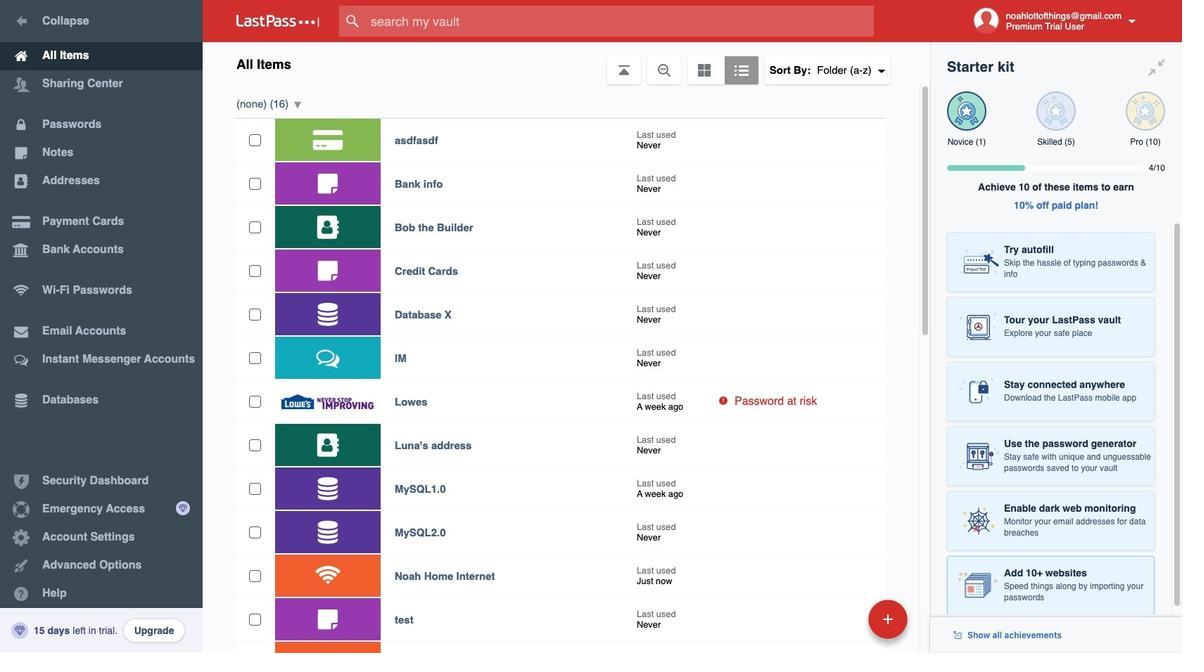 Task type: locate. For each thing, give the bounding box(es) containing it.
search my vault text field
[[339, 6, 902, 37]]

Search search field
[[339, 6, 902, 37]]

main navigation navigation
[[0, 0, 203, 654]]

vault options navigation
[[203, 42, 930, 84]]



Task type: describe. For each thing, give the bounding box(es) containing it.
new item element
[[772, 600, 913, 640]]

lastpass image
[[236, 15, 320, 27]]

new item navigation
[[772, 596, 916, 654]]



Task type: vqa. For each thing, say whether or not it's contained in the screenshot.
New item element
yes



